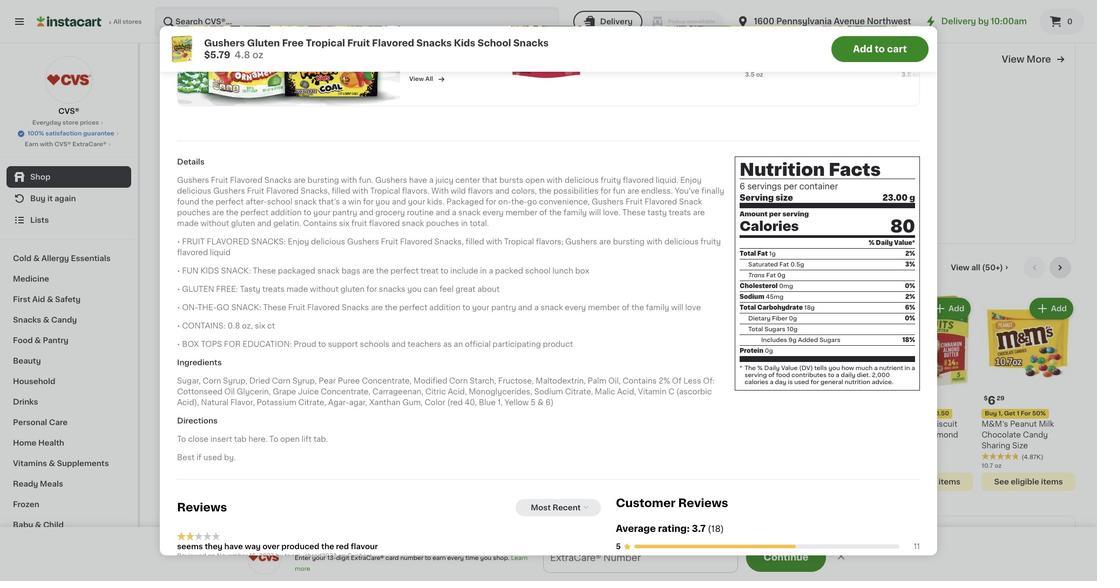 Task type: describe. For each thing, give the bounding box(es) containing it.
1 vertical spatial six
[[255, 323, 265, 330]]

cereal, down wild on the top
[[451, 195, 478, 203]]

$7.29 element
[[573, 539, 646, 553]]

made inside gushers fruit flavored snacks are bursting with fun. gushers have a juicy center that bursts open with delicious fruity flavored liquid. enjoy delicious gushers fruit flavored snacks, filled with tropical flavors. with wild flavors and colors, the possibilities for fun are endless. you've finally found the perfect after-school snack that's a win for you and your kids. packaged for on-the-go convenience, gushers fruit flavored snack pouches are the perfect addition to your pantry and grocery routine and a snack every member of the family will love. these tasty treats are made without gluten and gelatin. contains six fruit flavored snack pouches in total.
[[177, 220, 199, 228]]

sour for sour patch kids watermelon soft & chewy candy
[[902, 30, 919, 37]]

soft for strawberry
[[632, 30, 648, 37]]

and up on-
[[495, 188, 510, 195]]

treatment tracker modal dialog
[[140, 543, 1097, 582]]

cereal, right go
[[540, 195, 567, 203]]

health
[[38, 440, 64, 447]]

0 horizontal spatial every
[[447, 556, 464, 562]]

2 79 from the left
[[279, 396, 287, 402]]

a up general
[[836, 373, 840, 379]]

home health link
[[6, 433, 131, 454]]

delicious up the found
[[177, 188, 211, 195]]

0 vertical spatial flavored
[[623, 177, 654, 184]]

are inside • fruit flavored snacks: enjoy delicious gushers fruit flavored snacks, filled with tropical flavors; gushers are bursting with delicious fruity flavored liquid
[[599, 238, 611, 246]]

5 left the malic in the right of the page
[[578, 395, 586, 406]]

& right food
[[35, 337, 41, 345]]

have inside gushers fruit flavored snacks are bursting with fun. gushers have a juicy center that bursts open with delicious fruity flavored liquid. enjoy delicious gushers fruit flavored snacks, filled with tropical flavors. with wild flavors and colors, the possibilities for fun are endless. you've finally found the perfect after-school snack that's a win for you and your kids. packaged for on-the-go convenience, gushers fruit flavored snack pouches are the perfect addition to your pantry and grocery routine and a snack every member of the family will love. these tasty treats are made without gluten and gelatin. contains six fruit flavored snack pouches in total.
[[409, 177, 427, 184]]

delicious down (838)
[[665, 238, 699, 246]]

soft for candy,
[[774, 40, 790, 48]]

first aid & safety link
[[6, 289, 131, 310]]

23.00 g
[[883, 194, 915, 202]]

gushers inside gushers gluten free tropical fruit flavored snacks kids school snacks
[[264, 410, 296, 417]]

ready meals
[[13, 481, 63, 488]]

snack inside the kellogg's rice krispies treats crispy marshmallow squares, kids snacks, snack bars, original
[[417, 442, 440, 450]]

raisin for 7
[[629, 185, 652, 192]]

a left day
[[770, 380, 774, 386]]

3.5 for sour patch kids watermelon soft & chewy candy
[[902, 72, 911, 78]]

fiber down carbohydrate
[[772, 316, 788, 322]]

(4.87k)
[[1022, 455, 1044, 461]]

fat for saturated
[[780, 262, 789, 268]]

you right the time
[[480, 556, 492, 562]]

0 horizontal spatial sugars
[[765, 327, 786, 333]]

original inside kellogg's frosted flakes original
[[600, 565, 629, 573]]

wheats for 7
[[887, 565, 915, 573]]

1 horizontal spatial %
[[869, 241, 875, 247]]

perfect down after-
[[240, 209, 269, 217]]

protein 0g
[[740, 349, 773, 355]]

snack down the packaged
[[458, 209, 481, 217]]

tropical inside gushers gluten free tropical fruit flavored snacks kids school snacks
[[264, 421, 294, 428]]

bursting inside gushers fruit flavored snacks are bursting with fun. gushers have a juicy center that bursts open with delicious fruity flavored liquid. enjoy delicious gushers fruit flavored snacks, filled with tropical flavors. with wild flavors and colors, the possibilities for fun are endless. you've finally found the perfect after-school snack that's a win for you and your kids. packaged for on-the-go convenience, gushers fruit flavored snack pouches are the perfect addition to your pantry and grocery routine and a snack every member of the family will love. these tasty treats are made without gluten and gelatin. contains six fruit flavored snack pouches in total.
[[308, 177, 339, 184]]

with right earn
[[40, 141, 53, 147]]

average rating: 3.7 (18)
[[616, 525, 724, 534]]

9
[[457, 170, 465, 181]]

0 vertical spatial all
[[113, 19, 121, 25]]

cereal, down endless.
[[629, 195, 656, 203]]

fries
[[162, 431, 180, 439]]

& up "meals"
[[49, 460, 55, 468]]

• for • fun kids snack: these packaged snack bags are the perfect treat to include in a packed school lunch box
[[177, 268, 180, 275]]

0 vertical spatial snack:
[[221, 268, 251, 275]]

1 vertical spatial snack:
[[231, 304, 261, 312]]

perfect left after-
[[216, 198, 244, 206]]

daily inside * the % daily value (dv) tells you how much a nutrient in a serving of food contributes to a daily diet. 2,000 calories a day is used for general nutrition advice.
[[764, 366, 780, 372]]

0 button
[[1040, 9, 1084, 35]]

biscuit
[[932, 421, 958, 428]]

items for 5
[[631, 478, 653, 486]]

cottonseed
[[177, 388, 223, 396]]

hot
[[191, 421, 205, 428]]

flavors
[[468, 188, 493, 195]]

cold inside frosted mini- wheats cold breakfast cerea
[[917, 565, 935, 573]]

raisin bran breakfast cereal, family breakfast, fiber cereal, original for $
[[540, 185, 620, 225]]

0 vertical spatial cvs® logo image
[[45, 56, 93, 104]]

2% up 3%
[[906, 251, 915, 257]]

2 vertical spatial these
[[263, 304, 286, 312]]

0% for cholesterol 0mg
[[905, 284, 915, 290]]

in up the digit
[[347, 543, 354, 551]]

perfect down can
[[399, 304, 427, 312]]

0 vertical spatial 6
[[740, 183, 745, 191]]

school inside gushers fruit flavored snacks are bursting with fun. gushers have a juicy center that bursts open with delicious fruity flavored liquid. enjoy delicious gushers fruit flavored snacks, filled with tropical flavors. with wild flavors and colors, the possibilities for fun are endless. you've finally found the perfect after-school snack that's a win for you and your kids. packaged for on-the-go convenience, gushers fruit flavored snack pouches are the perfect addition to your pantry and grocery routine and a snack every member of the family will love. these tasty treats are made without gluten and gelatin. contains six fruit flavored snack pouches in total.
[[267, 198, 292, 206]]

• for • gluten free: tasty treats made without gluten for snacks you can feel great about
[[177, 286, 180, 293]]

kids inside sour patch kids strawberry soft & chewy candy
[[632, 19, 648, 26]]

raisin bran breakfast cereal, family breakfast, fiber cereal, original for 9
[[451, 185, 531, 225]]

1g
[[769, 251, 776, 257]]

fiber for 9
[[491, 206, 510, 214]]

a left packed
[[489, 268, 493, 275]]

frosted inside kellogg's frosted flakes original
[[610, 554, 639, 562]]

snack down routine
[[402, 220, 424, 228]]

have inside seems they have way over produced the red flavour reviewed on november 15, 2023 by toomuchred2023 on gushers
[[224, 544, 243, 551]]

product group containing 2
[[162, 296, 256, 449]]

tropical inside • fruit flavored snacks: enjoy delicious gushers fruit flavored snacks, filled with tropical flavors; gushers are bursting with delicious fruity flavored liquid
[[504, 238, 534, 246]]

fat for total
[[758, 251, 768, 257]]

1 vertical spatial made
[[287, 286, 308, 293]]

24
[[451, 227, 459, 233]]

grocery
[[375, 209, 405, 217]]

cereal, up flavors; in the top of the page
[[540, 217, 567, 225]]

2 vertical spatial 0g
[[765, 349, 773, 355]]

free for gushers gluten free tropical fruit flavored snacks kids school snacks $5.79 4.8 oz
[[282, 38, 304, 47]]

color
[[425, 399, 445, 407]]

free:
[[216, 286, 238, 293]]

cold inside "cold & allergy essentials" link
[[13, 255, 31, 262]]

$6.29 element
[[879, 394, 973, 408]]

eligible for nature valley biscuit sandwiches, almond butter
[[909, 478, 937, 486]]

your down that's
[[313, 209, 331, 217]]

5 right c
[[681, 395, 688, 407]]

will inside gushers fruit flavored snacks are bursting with fun. gushers have a juicy center that bursts open with delicious fruity flavored liquid. enjoy delicious gushers fruit flavored snacks, filled with tropical flavors. with wild flavors and colors, the possibilities for fun are endless. you've finally found the perfect after-school snack that's a win for you and your kids. packaged for on-the-go convenience, gushers fruit flavored snack pouches are the perfect addition to your pantry and grocery routine and a snack every member of the family will love. these tasty treats are made without gluten and gelatin. contains six fruit flavored snack pouches in total.
[[589, 209, 601, 217]]

tropical inside the 'gushers gluten free tropical fruit flavored snacks kids school snacks $5.79 4.8 oz'
[[306, 38, 345, 47]]

original for 7
[[658, 217, 687, 225]]

way
[[245, 544, 261, 551]]

free
[[472, 558, 492, 566]]

1 vertical spatial school
[[525, 268, 551, 275]]

see eligible items button for 5
[[572, 473, 666, 491]]

they
[[205, 544, 223, 551]]

aid
[[32, 296, 45, 303]]

pennsylvania
[[776, 17, 832, 25]]

bars,
[[442, 442, 461, 450]]

(50+)
[[982, 264, 1003, 272]]

breakfast, for $
[[540, 206, 578, 214]]

carrageenan,
[[373, 388, 423, 396]]

as
[[443, 341, 452, 349]]

chewy for sour patch kids watermelon soft & chewy candy
[[902, 51, 928, 59]]

the inside seems they have way over produced the red flavour reviewed on november 15, 2023 by toomuchred2023 on gushers
[[321, 544, 334, 551]]

product group containing 6
[[982, 296, 1076, 491]]

all stores link
[[37, 6, 143, 37]]

& inside sour patch kids watermelon soft & chewy candy
[[967, 40, 974, 48]]

product group containing see eligible items
[[777, 296, 871, 491]]

for left fun
[[601, 188, 611, 195]]

treats inside gushers fruit flavored snacks are bursting with fun. gushers have a juicy center that bursts open with delicious fruity flavored liquid. enjoy delicious gushers fruit flavored snacks, filled with tropical flavors. with wild flavors and colors, the possibilities for fun are endless. you've finally found the perfect after-school snack that's a win for you and your kids. packaged for on-the-go convenience, gushers fruit flavored snack pouches are the perfect addition to your pantry and grocery routine and a snack every member of the family will love. these tasty treats are made without gluten and gelatin. contains six fruit flavored snack pouches in total.
[[669, 209, 691, 217]]

snacks:
[[251, 238, 286, 246]]

* the % daily value (dv) tells you how much a nutrient in a serving of food contributes to a daily diet. 2,000 calories a day is used for general nutrition advice.
[[740, 366, 915, 386]]

gushers down (573)
[[565, 238, 597, 246]]

and right schools
[[392, 341, 406, 349]]

delicious up possibilities
[[565, 177, 599, 184]]

snacks, inside welch's juicy fruit snacks, mixed fruit
[[469, 421, 499, 428]]

snacks, inside the kellogg's rice krispies treats crispy marshmallow squares, kids snacks, snack bars, original
[[385, 442, 415, 450]]

that
[[482, 177, 497, 184]]

soft for watermelon
[[950, 40, 966, 48]]

0 vertical spatial pouches
[[177, 209, 210, 217]]

contains inside sugar, corn syrup, dried corn syrup, pear puree concentrate, modified corn starch, fructose, maltodextrin, palm oil, contains 2% of less of: cottonseed oil glycerin, grape juice concentrate, carrageenan, citric acid, monoglycerides, sodium citrate, malic acid, vitamin c (ascorbic acid), natural flavor, potassium citrate, agar-agar, xanthan gum, color (red 40, blue 1, yellow 5 & 6)
[[623, 378, 657, 385]]

5 up welch's
[[476, 395, 483, 407]]

flavors;
[[536, 238, 563, 246]]

• for • box tops for education: proud to support schools and teachers as an official participating product
[[177, 341, 180, 349]]

$ for raisin bran breakfast cereal, family breakfast, fiber cereal, original
[[542, 171, 546, 177]]

5 inside sugar, corn syrup, dried corn syrup, pear puree concentrate, modified corn starch, fructose, maltodextrin, palm oil, contains 2% of less of: cottonseed oil glycerin, grape juice concentrate, carrageenan, citric acid, monoglycerides, sodium citrate, malic acid, vitamin c (ascorbic acid), natural flavor, potassium citrate, agar-agar, xanthan gum, color (red 40, blue 1, yellow 5 & 6)
[[531, 399, 536, 407]]

1 vertical spatial used
[[203, 454, 222, 462]]

digit
[[336, 556, 349, 562]]

family for 7
[[658, 195, 683, 203]]

1 horizontal spatial extracare®
[[351, 556, 384, 562]]

are right fun
[[627, 188, 639, 195]]

1 vertical spatial member
[[588, 304, 620, 312]]

6 inside product group
[[988, 395, 996, 407]]

gushers down fruit
[[347, 238, 379, 246]]

49
[[745, 540, 753, 546]]

kids
[[200, 268, 219, 275]]

29 inside 9 29
[[466, 171, 474, 177]]

tab.
[[314, 436, 328, 444]]

any
[[896, 411, 907, 417]]

these inside gushers fruit flavored snacks are bursting with fun. gushers have a juicy center that bursts open with delicious fruity flavored liquid. enjoy delicious gushers fruit flavored snacks, filled with tropical flavors. with wild flavors and colors, the possibilities for fun are endless. you've finally found the perfect after-school snack that's a win for you and your kids. packaged for on-the-go convenience, gushers fruit flavored snack pouches are the perfect addition to your pantry and grocery routine and a snack every member of the family will love. these tasty treats are made without gluten and gelatin. contains six fruit flavored snack pouches in total.
[[623, 209, 646, 217]]

with
[[432, 188, 449, 195]]

0 horizontal spatial best
[[177, 454, 195, 462]]

0 horizontal spatial reviews
[[177, 502, 227, 514]]

corn up cottonseed
[[203, 378, 221, 385]]

candy inside sour patch kids strawberry soft & chewy candy
[[617, 40, 642, 48]]

in inside gushers fruit flavored snacks are bursting with fun. gushers have a juicy center that bursts open with delicious fruity flavored liquid. enjoy delicious gushers fruit flavored snacks, filled with tropical flavors. with wild flavors and colors, the possibilities for fun are endless. you've finally found the perfect after-school snack that's a win for you and your kids. packaged for on-the-go convenience, gushers fruit flavored snack pouches are the perfect addition to your pantry and grocery routine and a snack every member of the family will love. these tasty treats are made without gluten and gelatin. contains six fruit flavored snack pouches in total.
[[461, 220, 468, 228]]

free for gushers gluten free tropical fruit flavored snacks kids school snacks
[[326, 410, 343, 417]]

stores
[[123, 19, 142, 25]]

1 vertical spatial treats
[[262, 286, 285, 293]]

1 horizontal spatial more
[[1027, 55, 1051, 63]]

fruit inside gushers gluten free tropical fruit flavored snacks kids school snacks
[[296, 421, 313, 428]]

by inside seems they have way over produced the red flavour reviewed on november 15, 2023 by toomuchred2023 on gushers
[[276, 554, 283, 560]]

add inside button
[[853, 44, 873, 53]]

added
[[798, 338, 818, 344]]

cereal, down tasty
[[629, 217, 656, 225]]

for left snacks at left
[[367, 286, 377, 293]]

sodium inside sugar, corn syrup, dried corn syrup, pear puree concentrate, modified corn starch, fructose, maltodextrin, palm oil, contains 2% of less of: cottonseed oil glycerin, grape juice concentrate, carrageenan, citric acid, monoglycerides, sodium citrate, malic acid, vitamin c (ascorbic acid), natural flavor, potassium citrate, agar-agar, xanthan gum, color (red 40, blue 1, yellow 5 & 6)
[[534, 388, 563, 396]]

family inside gushers fruit flavored snacks are bursting with fun. gushers have a juicy center that bursts open with delicious fruity flavored liquid. enjoy delicious gushers fruit flavored snacks, filled with tropical flavors. with wild flavors and colors, the possibilities for fun are endless. you've finally found the perfect after-school snack that's a win for you and your kids. packaged for on-the-go convenience, gushers fruit flavored snack pouches are the perfect addition to your pantry and grocery routine and a snack every member of the family will love. these tasty treats are made without gluten and gelatin. contains six fruit flavored snack pouches in total.
[[564, 209, 587, 217]]

the
[[745, 366, 756, 372]]

1 vertical spatial of
[[622, 304, 630, 312]]

• for • on-the-go snack: these fruit flavored snacks are the perfect addition to your pantry and a snack every member of the family will love
[[177, 304, 180, 312]]

product group containing add
[[879, 296, 973, 503]]

earn with cvs® extracare® link
[[25, 140, 113, 149]]

1
[[1017, 411, 1020, 417]]

0 vertical spatial concentrate,
[[362, 378, 412, 385]]

a left win
[[342, 198, 346, 206]]

3.5 oz for sour patch kids candy, soft & chewy
[[745, 72, 763, 78]]

are up flavored
[[212, 209, 224, 217]]

without inside gushers fruit flavored snacks are bursting with fun. gushers have a juicy center that bursts open with delicious fruity flavored liquid. enjoy delicious gushers fruit flavored snacks, filled with tropical flavors. with wild flavors and colors, the possibilities for fun are endless. you've finally found the perfect after-school snack that's a win for you and your kids. packaged for on-the-go convenience, gushers fruit flavored snack pouches are the perfect addition to your pantry and grocery routine and a snack every member of the family will love. these tasty treats are made without gluten and gelatin. contains six fruit flavored snack pouches in total.
[[201, 220, 229, 228]]

mixed
[[501, 421, 524, 428]]

everyday store prices
[[32, 120, 99, 126]]

schools
[[360, 341, 390, 349]]

flavored,
[[207, 421, 241, 428]]

the inside enjoy the holidays with spk
[[439, 31, 455, 39]]

1 acid, from the left
[[448, 388, 467, 396]]

close image
[[836, 551, 847, 562]]

kids inside sour patch kids watermelon soft & chewy candy
[[945, 30, 962, 37]]

a down the packaged
[[452, 209, 456, 217]]

with down tasty
[[647, 238, 663, 246]]

0 horizontal spatial citrate,
[[298, 399, 326, 407]]

by.
[[224, 454, 236, 462]]

item carousel region
[[162, 257, 1076, 507]]

& right aid
[[47, 296, 53, 303]]

in up about
[[480, 268, 487, 275]]

0 vertical spatial cvs®
[[58, 107, 79, 115]]

on inside get free delivery on next 3 orders • add $10.00 to qualify.
[[536, 558, 548, 566]]

six inside gushers fruit flavored snacks are bursting with fun. gushers have a juicy center that bursts open with delicious fruity flavored liquid. enjoy delicious gushers fruit flavored snacks, filled with tropical flavors. with wild flavors and colors, the possibilities for fun are endless. you've finally found the perfect after-school snack that's a win for you and your kids. packaged for on-the-go convenience, gushers fruit flavored snack pouches are the perfect addition to your pantry and grocery routine and a snack every member of the family will love. these tasty treats are made without gluten and gelatin. contains six fruit flavored snack pouches in total.
[[339, 220, 350, 228]]

1 $ 5 79 from the left
[[574, 395, 594, 406]]

1 horizontal spatial nsored
[[1055, 17, 1076, 23]]

snack up product
[[541, 304, 563, 312]]

with left fun.
[[341, 177, 357, 184]]

for inside * the % daily value (dv) tells you how much a nutrient in a serving of food contributes to a daily diet. 2,000 calories a day is used for general nutrition advice.
[[811, 380, 819, 386]]

4
[[373, 395, 381, 407]]

5 up kellogg's frosted flakes original
[[616, 543, 621, 551]]

0g for dietary fiber 0g
[[789, 316, 797, 322]]

beauty
[[13, 357, 41, 365]]

patch for strawberry
[[608, 19, 630, 26]]

a up participating
[[534, 304, 539, 312]]

your down about
[[472, 304, 489, 312]]

gluten for gushers gluten free tropical fruit flavored snacks kids school snacks $5.79 4.8 oz
[[247, 38, 280, 47]]

for left on-
[[486, 198, 496, 206]]

$ down maltodextrin, in the bottom of the page
[[574, 396, 578, 402]]

oz for m&m's peanut milk chocolate candy sharing size
[[995, 463, 1002, 469]]

1 horizontal spatial addition
[[429, 304, 461, 312]]

0 horizontal spatial open
[[280, 436, 300, 444]]

get for get 2% back in extrabucks rewards®!
[[295, 543, 310, 551]]

view for view all
[[409, 77, 424, 83]]

liquid.
[[656, 177, 679, 184]]

per for serving
[[769, 211, 781, 218]]

delivery for delivery by 10:00am
[[942, 17, 976, 25]]

gluten for gushers gluten free tropical fruit flavored snacks kids school snacks
[[298, 410, 324, 417]]

most recent
[[531, 505, 581, 512]]

2 syrup, from the left
[[293, 378, 317, 385]]

gushers inside seems they have way over produced the red flavour reviewed on november 15, 2023 by toomuchred2023 on gushers
[[347, 554, 372, 560]]

1, inside sugar, corn syrup, dried corn syrup, pear puree concentrate, modified corn starch, fructose, maltodextrin, palm oil, contains 2% of less of: cottonseed oil glycerin, grape juice concentrate, carrageenan, citric acid, monoglycerides, sodium citrate, malic acid, vitamin c (ascorbic acid), natural flavor, potassium citrate, agar-agar, xanthan gum, color (red 40, blue 1, yellow 5 & 6)
[[498, 399, 503, 407]]

are down snacks at left
[[371, 304, 383, 312]]

saturated
[[748, 262, 778, 268]]

fruit inside • fruit flavored snacks: enjoy delicious gushers fruit flavored snacks, filled with tropical flavors; gushers are bursting with delicious fruity flavored liquid
[[381, 238, 398, 246]]

1 vertical spatial cvs®
[[54, 141, 71, 147]]

snack inside gushers fruit flavored snacks are bursting with fun. gushers have a juicy center that bursts open with delicious fruity flavored liquid. enjoy delicious gushers fruit flavored snacks, filled with tropical flavors. with wild flavors and colors, the possibilities for fun are endless. you've finally found the perfect after-school snack that's a win for you and your kids. packaged for on-the-go convenience, gushers fruit flavored snack pouches are the perfect addition to your pantry and grocery routine and a snack every member of the family will love. these tasty treats are made without gluten and gelatin. contains six fruit flavored snack pouches in total.
[[679, 198, 702, 206]]

3.5 for sour patch kids candy, soft & chewy
[[745, 72, 755, 78]]

1 vertical spatial (18)
[[708, 525, 724, 534]]

% inside * the % daily value (dv) tells you how much a nutrient in a serving of food contributes to a daily diet. 2,000 calories a day is used for general nutrition advice.
[[758, 366, 763, 372]]

of:
[[703, 378, 715, 385]]

to inside * the % daily value (dv) tells you how much a nutrient in a serving of food contributes to a daily diet. 2,000 calories a day is used for general nutrition advice.
[[828, 373, 835, 379]]

sour for sour patch kids strawberry soft & chewy candy
[[589, 19, 606, 26]]

0 vertical spatial daily
[[876, 241, 893, 247]]

snacks, inside gushers fruit flavored snacks are bursting with fun. gushers have a juicy center that bursts open with delicious fruity flavored liquid. enjoy delicious gushers fruit flavored snacks, filled with tropical flavors. with wild flavors and colors, the possibilities for fun are endless. you've finally found the perfect after-school snack that's a win for you and your kids. packaged for on-the-go convenience, gushers fruit flavored snack pouches are the perfect addition to your pantry and grocery routine and a snack every member of the family will love. these tasty treats are made without gluten and gelatin. contains six fruit flavored snack pouches in total.
[[301, 188, 330, 195]]

oz inside chester's corn snacks, flamin' hot flavored, fries 5.25 oz
[[177, 442, 184, 448]]

in inside * the % daily value (dv) tells you how much a nutrient in a serving of food contributes to a daily diet. 2,000 calories a day is used for general nutrition advice.
[[905, 366, 910, 372]]

for right win
[[363, 198, 374, 206]]

a right nutrient
[[912, 366, 915, 372]]

2 product group from the left
[[264, 296, 358, 460]]

2 vertical spatial total
[[748, 327, 763, 333]]

$ for kellogg's rice krispies treats crispy marshmallow squares, kids snacks, snack bars, original
[[369, 396, 373, 402]]

to inside gushers fruit flavored snacks are bursting with fun. gushers have a juicy center that bursts open with delicious fruity flavored liquid. enjoy delicious gushers fruit flavored snacks, filled with tropical flavors. with wild flavors and colors, the possibilities for fun are endless. you've finally found the perfect after-school snack that's a win for you and your kids. packaged for on-the-go convenience, gushers fruit flavored snack pouches are the perfect addition to your pantry and grocery routine and a snack every member of the family will love. these tasty treats are made without gluten and gelatin. contains six fruit flavored snack pouches in total.
[[304, 209, 311, 217]]

kids inside the 'gushers gluten free tropical fruit flavored snacks kids school snacks $5.79 4.8 oz'
[[454, 38, 475, 47]]

total for saturated fat 0.5g
[[740, 251, 756, 257]]

snack left that's
[[294, 198, 317, 206]]

100%
[[28, 131, 44, 137]]

gushers down 'details'
[[177, 177, 209, 184]]

1 horizontal spatial 7
[[635, 170, 642, 181]]

enjoy inside gushers fruit flavored snacks are bursting with fun. gushers have a juicy center that bursts open with delicious fruity flavored liquid. enjoy delicious gushers fruit flavored snacks, filled with tropical flavors. with wild flavors and colors, the possibilities for fun are endless. you've finally found the perfect after-school snack that's a win for you and your kids. packaged for on-the-go convenience, gushers fruit flavored snack pouches are the perfect addition to your pantry and grocery routine and a snack every member of the family will love. these tasty treats are made without gluten and gelatin. contains six fruit flavored snack pouches in total.
[[680, 177, 702, 184]]

that's
[[319, 198, 340, 206]]

buy it again link
[[6, 188, 131, 210]]

over
[[263, 544, 280, 551]]

2 items from the left
[[836, 478, 858, 486]]

bran for $
[[565, 185, 582, 192]]

candy inside sour patch kids watermelon soft & chewy candy
[[930, 51, 955, 59]]

perfect up snacks at left
[[391, 268, 419, 275]]

and up grocery
[[392, 198, 406, 206]]

1 vertical spatial pouches
[[426, 220, 459, 228]]

& down "first aid & safety"
[[43, 316, 49, 324]]

with up win
[[352, 188, 368, 195]]

delicious up bags
[[311, 238, 345, 246]]

$10.00
[[643, 558, 674, 566]]

per for container
[[784, 183, 797, 191]]

are right bags
[[362, 268, 374, 275]]

patch for watermelon
[[921, 30, 943, 37]]

nsored inside our best in every bite spo nsored
[[212, 63, 233, 69]]

wheats for 8
[[730, 565, 759, 573]]

natural
[[201, 399, 228, 407]]

addition inside gushers fruit flavored snacks are bursting with fun. gushers have a juicy center that bursts open with delicious fruity flavored liquid. enjoy delicious gushers fruit flavored snacks, filled with tropical flavors. with wild flavors and colors, the possibilities for fun are endless. you've finally found the perfect after-school snack that's a win for you and your kids. packaged for on-the-go convenience, gushers fruit flavored snack pouches are the perfect addition to your pantry and grocery routine and a snack every member of the family will love. these tasty treats are made without gluten and gelatin. contains six fruit flavored snack pouches in total.
[[271, 209, 302, 217]]

shop
[[30, 173, 50, 181]]

blue
[[479, 399, 496, 407]]

with down (798)
[[486, 238, 502, 246]]

1 vertical spatial without
[[310, 286, 339, 293]]

oil,
[[608, 378, 621, 385]]

gushers up flavored
[[213, 188, 245, 195]]

gushers right fun.
[[375, 177, 407, 184]]

see for nature valley biscuit sandwiches, almond butter
[[892, 478, 907, 486]]

kids inside sour patch kids candy, soft & chewy
[[788, 30, 805, 37]]

delivery by 10:00am
[[942, 17, 1027, 25]]

5 product group from the left
[[572, 296, 666, 491]]

you left can
[[407, 286, 422, 293]]

of inside * the % daily value (dv) tells you how much a nutrient in a serving of food contributes to a daily diet. 2,000 calories a day is used for general nutrition advice.
[[769, 373, 775, 379]]

snacks, inside chester's corn snacks, flamin' hot flavored, fries 5.25 oz
[[221, 410, 250, 417]]

school for gushers gluten free tropical fruit flavored snacks kids school snacks
[[312, 431, 338, 439]]

raisin for $
[[540, 185, 563, 192]]

monoglycerides,
[[469, 388, 532, 396]]

1 horizontal spatial all
[[425, 77, 433, 83]]

butter
[[879, 442, 903, 450]]

sour patch kids strawberry soft & chewy candy link
[[509, 3, 661, 79]]

cholesterol
[[740, 284, 778, 290]]

breakfast inside frosted mini- wheats cold breakfast cerea
[[887, 576, 923, 582]]

after-
[[246, 198, 267, 206]]

frosted for 8
[[730, 554, 759, 562]]

most
[[531, 505, 551, 512]]

99
[[382, 396, 390, 402]]

your left 13- at bottom
[[312, 556, 326, 562]]

9 29
[[457, 170, 474, 181]]

vitamins
[[13, 460, 47, 468]]

see eligible items for nature valley biscuit sandwiches, almond butter
[[892, 478, 961, 486]]

glycerin,
[[237, 388, 271, 396]]

snacks
[[379, 286, 406, 293]]

tropical inside gushers fruit flavored snacks are bursting with fun. gushers have a juicy center that bursts open with delicious fruity flavored liquid. enjoy delicious gushers fruit flavored snacks, filled with tropical flavors. with wild flavors and colors, the possibilities for fun are endless. you've finally found the perfect after-school snack that's a win for you and your kids. packaged for on-the-go convenience, gushers fruit flavored snack pouches are the perfect addition to your pantry and grocery routine and a snack every member of the family will love. these tasty treats are made without gluten and gelatin. contains six fruit flavored snack pouches in total.
[[370, 188, 400, 195]]

1 vertical spatial these
[[253, 268, 276, 275]]

1 horizontal spatial citrate,
[[565, 388, 593, 396]]

add inside get free delivery on next 3 orders • add $10.00 to qualify.
[[622, 558, 640, 566]]

1 horizontal spatial reviews
[[678, 498, 728, 509]]

frosted flakes, froot loops, frosted mini wheats image
[[163, 517, 385, 582]]

breakfast, for 7
[[629, 206, 667, 214]]

1 vertical spatial cvs® logo image
[[247, 541, 282, 575]]

snacks, inside • fruit flavored snacks: enjoy delicious gushers fruit flavored snacks, filled with tropical flavors; gushers are bursting with delicious fruity flavored liquid
[[435, 238, 464, 246]]

1 horizontal spatial sodium
[[740, 295, 765, 301]]

cereal, up 24 oz
[[451, 217, 478, 225]]

medicine
[[13, 275, 49, 283]]

with up convenience,
[[547, 177, 563, 184]]

0 vertical spatial serving
[[783, 211, 809, 218]]

gluten
[[182, 286, 214, 293]]

original for 9
[[480, 217, 509, 225]]

a up 2,000
[[874, 366, 878, 372]]

2 see from the left
[[789, 478, 804, 486]]

service type group
[[573, 11, 724, 32]]

& inside sour patch kids strawberry soft & chewy candy
[[650, 30, 656, 37]]

general
[[821, 380, 843, 386]]

1 vertical spatial flavored
[[369, 220, 400, 228]]

69 inside $ 5 69
[[689, 396, 697, 402]]

100% satisfaction guarantee button
[[17, 127, 121, 138]]

& right baby
[[35, 522, 41, 529]]

family for $
[[569, 195, 594, 203]]

flavored inside gushers gluten free tropical fruit flavored snacks kids school snacks
[[315, 421, 348, 428]]

fruity inside • fruit flavored snacks: enjoy delicious gushers fruit flavored snacks, filled with tropical flavors; gushers are bursting with delicious fruity flavored liquid
[[701, 238, 721, 246]]

diet.
[[857, 373, 871, 379]]

breakfast, for 9
[[451, 206, 489, 214]]

pantry inside gushers fruit flavored snacks are bursting with fun. gushers have a juicy center that bursts open with delicious fruity flavored liquid. enjoy delicious gushers fruit flavored snacks, filled with tropical flavors. with wild flavors and colors, the possibilities for fun are endless. you've finally found the perfect after-school snack that's a win for you and your kids. packaged for on-the-go convenience, gushers fruit flavored snack pouches are the perfect addition to your pantry and grocery routine and a snack every member of the family will love. these tasty treats are made without gluten and gelatin. contains six fruit flavored snack pouches in total.
[[332, 209, 357, 217]]

routine
[[407, 209, 434, 217]]

0 vertical spatial extracare®
[[72, 141, 107, 147]]

$ for frosted mini- wheats cold breakfast cerea
[[889, 540, 893, 546]]

4.8
[[235, 50, 250, 59]]

delivery for delivery
[[600, 18, 633, 25]]

$ inside $ 5 69
[[677, 396, 681, 402]]

on-
[[498, 198, 511, 206]]

• for • contains: 0.8 oz, six ct
[[177, 323, 180, 330]]

avenue
[[834, 17, 865, 25]]

protein
[[740, 349, 764, 355]]

5 right flavor,
[[271, 395, 278, 407]]

and up fruit
[[359, 209, 374, 217]]

view for view all (50+)
[[951, 264, 970, 272]]

breakfast for $
[[584, 185, 620, 192]]

corn up (red
[[449, 378, 468, 385]]

snack up • gluten free: tasty treats made without gluten for snacks you can feel great about
[[317, 268, 340, 275]]

4 product group from the left
[[469, 296, 563, 459]]

day
[[775, 380, 786, 386]]

2 horizontal spatial every
[[565, 304, 586, 312]]

& inside sour patch kids candy, soft & chewy
[[792, 40, 798, 48]]

flavored inside • fruit flavored snacks: enjoy delicious gushers fruit flavored snacks, filled with tropical flavors; gushers are bursting with delicious fruity flavored liquid
[[400, 238, 433, 246]]

0 vertical spatial spo
[[1043, 17, 1055, 23]]

fructose,
[[498, 378, 534, 385]]

a left juicy
[[429, 177, 434, 184]]

2 to from the left
[[269, 436, 278, 444]]

you inside * the % daily value (dv) tells you how much a nutrient in a serving of food contributes to a daily diet. 2,000 calories a day is used for general nutrition advice.
[[829, 366, 840, 372]]

household
[[13, 378, 55, 386]]

for
[[224, 341, 241, 349]]

5.25
[[162, 442, 175, 448]]

nutrition facts
[[740, 162, 881, 179]]

3
[[574, 558, 580, 566]]

fat for trans
[[766, 273, 776, 279]]

medicine link
[[6, 269, 131, 289]]

best inside our best in every bite spo nsored
[[225, 48, 252, 59]]



Task type: vqa. For each thing, say whether or not it's contained in the screenshot.
$10.00
yes



Task type: locate. For each thing, give the bounding box(es) containing it.
2 raisin bran breakfast cereal, family breakfast, fiber cereal, original from the left
[[540, 185, 620, 225]]

xanthan
[[369, 399, 401, 407]]

1 horizontal spatial get
[[452, 558, 470, 566]]

0 horizontal spatial %
[[758, 366, 763, 372]]

0 horizontal spatial delivery
[[600, 18, 633, 25]]

0 horizontal spatial view
[[409, 77, 424, 83]]

original for $
[[569, 217, 598, 225]]

3 items from the left
[[939, 478, 961, 486]]

0 horizontal spatial serving
[[745, 373, 767, 379]]

cold up medicine
[[13, 255, 31, 262]]

0 horizontal spatial spo
[[200, 63, 212, 69]]

1 vertical spatial view
[[409, 77, 424, 83]]

0 vertical spatial citrate,
[[565, 388, 593, 396]]

family for 9
[[480, 195, 504, 203]]

7 product group from the left
[[777, 296, 871, 491]]

0% for dietary fiber 0g
[[905, 316, 915, 322]]

candy down watermelon
[[930, 51, 955, 59]]

school for gushers gluten free tropical fruit flavored snacks kids school snacks $5.79 4.8 oz
[[478, 38, 511, 47]]

1 horizontal spatial buy
[[883, 411, 895, 417]]

see eligible items for m&m's peanut milk chocolate candy sharing size
[[994, 478, 1063, 486]]

corn
[[203, 378, 221, 385], [272, 378, 291, 385], [449, 378, 468, 385], [200, 410, 219, 417]]

2 0% from the top
[[905, 316, 915, 322]]

learn more
[[295, 556, 528, 572]]

without down packaged
[[310, 286, 339, 293]]

raisin down 7 29
[[629, 185, 652, 192]]

delivery up sour patch kids watermelon soft & chewy candy
[[942, 17, 976, 25]]

gushers up love. at right
[[592, 198, 624, 206]]

gluten
[[247, 38, 280, 47], [298, 410, 324, 417]]

your down the flavors.
[[408, 198, 425, 206]]

buy for buy 1, get 1 for 50%
[[985, 411, 997, 417]]

items for m&m's peanut milk chocolate candy sharing size
[[1041, 478, 1063, 486]]

school left lunch
[[525, 268, 551, 275]]

enjoy up spk
[[409, 31, 437, 39]]

get
[[1004, 411, 1016, 417], [295, 543, 310, 551], [452, 558, 470, 566]]

you inside gushers fruit flavored snacks are bursting with fun. gushers have a juicy center that bursts open with delicious fruity flavored liquid. enjoy delicious gushers fruit flavored snacks, filled with tropical flavors. with wild flavors and colors, the possibilities for fun are endless. you've finally found the perfect after-school snack that's a win for you and your kids. packaged for on-the-go convenience, gushers fruit flavored snack pouches are the perfect addition to your pantry and grocery routine and a snack every member of the family will love. these tasty treats are made without gluten and gelatin. contains six fruit flavored snack pouches in total.
[[376, 198, 390, 206]]

original down marshmallow
[[367, 453, 396, 461]]

chewy down candy,
[[745, 51, 772, 59]]

2% inside sugar, corn syrup, dried corn syrup, pear puree concentrate, modified corn starch, fructose, maltodextrin, palm oil, contains 2% of less of: cottonseed oil glycerin, grape juice concentrate, carrageenan, citric acid, monoglycerides, sodium citrate, malic acid, vitamin c (ascorbic acid), natural flavor, potassium citrate, agar-agar, xanthan gum, color (red 40, blue 1, yellow 5 & 6)
[[659, 378, 670, 385]]

pantry
[[332, 209, 357, 217], [491, 304, 516, 312]]

the-
[[511, 198, 527, 206]]

0 vertical spatial family
[[564, 209, 587, 217]]

oz for sour patch kids watermelon soft & chewy candy
[[913, 72, 920, 78]]

view for view more
[[1002, 55, 1025, 63]]

prices
[[80, 120, 99, 126]]

fruity down finally
[[701, 238, 721, 246]]

mini- for 7
[[918, 554, 937, 562]]

(red
[[447, 399, 463, 407]]

29 for buy 1, get 1 for 50%
[[997, 396, 1005, 402]]

2% up 6%
[[906, 295, 915, 301]]

breakfast
[[495, 185, 531, 192], [584, 185, 620, 192], [673, 185, 709, 192], [761, 565, 797, 573], [887, 576, 923, 582]]

2 horizontal spatial 7
[[893, 540, 900, 551]]

extracare® down flavour
[[351, 556, 384, 562]]

see for m&m's peanut milk chocolate candy sharing size
[[994, 478, 1009, 486]]

29 for frosted mini- wheats cold breakfast cerea
[[901, 540, 909, 546]]

$ 7 29 for frosted
[[889, 540, 909, 551]]

2 3.5 oz from the left
[[902, 72, 920, 78]]

sour patch kids watermelon soft & chewy candy
[[902, 30, 974, 59]]

0 horizontal spatial contains
[[303, 220, 337, 228]]

4 eligible from the left
[[1011, 478, 1039, 486]]

dietary
[[748, 316, 771, 322]]

patch inside sour patch kids candy, soft & chewy
[[765, 30, 786, 37]]

1 horizontal spatial breakfast,
[[540, 206, 578, 214]]

fiber for 7
[[669, 206, 689, 214]]

1 vertical spatial citrate,
[[298, 399, 326, 407]]

$ for gushers gluten free tropical fruit flavored snacks kids school snacks
[[267, 396, 271, 402]]

7 up convenience,
[[546, 170, 553, 181]]

modified
[[414, 378, 447, 385]]

seems they have way over produced the red flavour reviewed on november 15, 2023 by toomuchred2023 on gushers
[[177, 544, 378, 560]]

raisin bran logo image
[[171, 47, 195, 71]]

qualify.
[[688, 558, 722, 566]]

1 to from the left
[[177, 436, 186, 444]]

1 horizontal spatial 3.5
[[902, 72, 911, 78]]

agar-
[[328, 399, 349, 407]]

and up participating
[[518, 304, 532, 312]]

1 vertical spatial 6
[[988, 395, 996, 407]]

saturated fat 0.5g
[[748, 262, 804, 268]]

mini-
[[761, 554, 780, 562], [918, 554, 937, 562]]

2 eligible from the left
[[806, 478, 835, 486]]

oz right 4.8
[[252, 50, 263, 59]]

1 see eligible items button from the left
[[572, 473, 666, 491]]

and down kids. in the left top of the page
[[436, 209, 450, 217]]

product group
[[162, 296, 256, 449], [264, 296, 358, 460], [367, 296, 461, 461], [469, 296, 563, 459], [572, 296, 666, 491], [674, 296, 768, 460], [777, 296, 871, 491], [879, 296, 973, 503], [982, 296, 1076, 491]]

bran for 7
[[654, 185, 671, 192]]

kids inside gushers gluten free tropical fruit flavored snacks kids school snacks
[[294, 431, 310, 439]]

0 vertical spatial %
[[869, 241, 875, 247]]

cvs® up store
[[58, 107, 79, 115]]

cold down '11'
[[917, 565, 935, 573]]

1 horizontal spatial cvs® logo image
[[247, 541, 282, 575]]

0 vertical spatial have
[[409, 177, 427, 184]]

lists link
[[6, 210, 131, 231]]

candy inside m&m's peanut milk chocolate candy sharing size
[[1023, 431, 1048, 439]]

3 raisin from the left
[[629, 185, 652, 192]]

$ 5 79 down 'dried' at the bottom left of the page
[[267, 395, 287, 407]]

29 up center
[[466, 171, 474, 177]]

$ for buy 1, get 1 for 50%
[[984, 396, 988, 402]]

oz inside the 'gushers gluten free tropical fruit flavored snacks kids school snacks $5.79 4.8 oz'
[[252, 50, 263, 59]]

wheats inside frosted mini- wheats breakfast cereal, ki
[[730, 565, 759, 573]]

add to cart
[[853, 44, 907, 53]]

daily left value*
[[876, 241, 893, 247]]

1 family from the left
[[480, 195, 504, 203]]

patch inside sour patch kids strawberry soft & chewy candy
[[608, 19, 630, 26]]

1 vertical spatial snack
[[417, 442, 440, 450]]

rice
[[404, 410, 420, 417]]

$ 7 29 for raisin
[[542, 170, 562, 181]]

0 horizontal spatial filled
[[332, 188, 350, 195]]

by inside delivery by 10:00am link
[[978, 17, 989, 25]]

corn inside chester's corn snacks, flamin' hot flavored, fries 5.25 oz
[[200, 410, 219, 417]]

kellogg's inside the kellogg's rice krispies treats crispy marshmallow squares, kids snacks, snack bars, original
[[367, 410, 402, 417]]

0 horizontal spatial frosted
[[610, 554, 639, 562]]

1 horizontal spatial on
[[338, 554, 346, 560]]

9 product group from the left
[[982, 296, 1076, 491]]

sugars right added
[[820, 338, 841, 344]]

0 horizontal spatial snack
[[417, 442, 440, 450]]

items for nature valley biscuit sandwiches, almond butter
[[939, 478, 961, 486]]

best left if
[[177, 454, 195, 462]]

used right if
[[203, 454, 222, 462]]

10g
[[787, 327, 798, 333]]

raisin for 9
[[451, 185, 474, 192]]

1 vertical spatial extracare®
[[351, 556, 384, 562]]

$0.50
[[931, 411, 949, 417]]

0 horizontal spatial fruity
[[601, 177, 621, 184]]

treats
[[669, 209, 691, 217], [262, 286, 285, 293]]

to inside the add to cart button
[[875, 44, 885, 53]]

see for 5
[[584, 478, 599, 486]]

bite
[[306, 48, 330, 59]]

oz right the 24
[[460, 227, 467, 233]]

starch,
[[470, 378, 496, 385]]

container
[[799, 183, 838, 191]]

mini- inside frosted mini- wheats breakfast cereal, ki
[[761, 554, 780, 562]]

1 horizontal spatial without
[[310, 286, 339, 293]]

cold & allergy essentials
[[13, 255, 111, 262]]

1 see eligible items from the left
[[584, 478, 653, 486]]

69 right 2
[[177, 396, 185, 402]]

earn with cvs® extracare®
[[25, 141, 107, 147]]

1 eligible from the left
[[601, 478, 630, 486]]

snacks
[[417, 38, 452, 47], [513, 38, 549, 47], [264, 177, 292, 184], [162, 262, 206, 273], [342, 304, 369, 312], [13, 316, 41, 324], [264, 431, 292, 439], [264, 442, 292, 450]]

get left 1
[[1004, 411, 1016, 417]]

2 see eligible items button from the left
[[777, 473, 871, 491]]

amount per serving
[[740, 211, 809, 218]]

2 horizontal spatial chewy
[[902, 51, 928, 59]]

sodium 45mg
[[740, 295, 784, 301]]

0 horizontal spatial per
[[769, 211, 781, 218]]

$ for frosted mini- wheats breakfast cereal, ki
[[732, 540, 736, 546]]

1 horizontal spatial sour
[[745, 30, 763, 37]]

0 horizontal spatial daily
[[764, 366, 780, 372]]

3.5 oz down cart
[[902, 72, 920, 78]]

soft inside sour patch kids watermelon soft & chewy candy
[[950, 40, 966, 48]]

pear
[[319, 378, 336, 385]]

sour up the strawberry
[[589, 19, 606, 26]]

frosted inside frosted mini- wheats cold breakfast cerea
[[887, 554, 916, 562]]

1600
[[754, 17, 775, 25]]

chewy down the strawberry
[[589, 40, 615, 48]]

cvs® logo image
[[45, 56, 93, 104], [247, 541, 282, 575]]

7 left '11'
[[893, 540, 900, 551]]

1 69 from the left
[[177, 396, 185, 402]]

and up snacks:
[[257, 220, 271, 228]]

juicy
[[435, 177, 454, 184]]

$ inside $ 8 49
[[732, 540, 736, 546]]

7 for frosted
[[893, 540, 900, 551]]

0 horizontal spatial raisin bran breakfast cereal, family breakfast, fiber cereal, original
[[451, 185, 531, 225]]

enjoy inside • fruit flavored snacks: enjoy delicious gushers fruit flavored snacks, filled with tropical flavors; gushers are bursting with delicious fruity flavored liquid
[[288, 238, 309, 246]]

fiber up (838)
[[669, 206, 689, 214]]

milk
[[1039, 421, 1054, 428]]

per up size
[[784, 183, 797, 191]]

1 horizontal spatial gluten
[[341, 286, 365, 293]]

packaged
[[278, 268, 315, 275]]

0 horizontal spatial school
[[312, 431, 338, 439]]

3 raisin bran breakfast cereal, family breakfast, fiber cereal, original from the left
[[629, 185, 709, 225]]

see eligible items button for m&m's peanut milk chocolate candy sharing size
[[982, 473, 1076, 491]]

0 horizontal spatial acid,
[[448, 388, 467, 396]]

spk holiday image
[[178, 0, 400, 106]]

29 inside "$ 6 29"
[[997, 396, 1005, 402]]

3 family from the left
[[658, 195, 683, 203]]

1 horizontal spatial school
[[525, 268, 551, 275]]

instacart logo image
[[37, 15, 102, 28]]

fruity inside gushers fruit flavored snacks are bursting with fun. gushers have a juicy center that bursts open with delicious fruity flavored liquid. enjoy delicious gushers fruit flavored snacks, filled with tropical flavors. with wild flavors and colors, the possibilities for fun are endless. you've finally found the perfect after-school snack that's a win for you and your kids. packaged for on-the-go convenience, gushers fruit flavored snack pouches are the perfect addition to your pantry and grocery routine and a snack every member of the family will love. these tasty treats are made without gluten and gelatin. contains six fruit flavored snack pouches in total.
[[601, 177, 621, 184]]

0 vertical spatial addition
[[271, 209, 302, 217]]

4 items from the left
[[1041, 478, 1063, 486]]

see eligible items button for nature valley biscuit sandwiches, almond butter
[[879, 473, 973, 491]]

feel
[[440, 286, 454, 293]]

2 $ 5 79 from the left
[[267, 395, 287, 407]]

breakfast for 7
[[673, 185, 709, 192]]

0 horizontal spatial made
[[177, 220, 199, 228]]

corn down natural
[[200, 410, 219, 417]]

1 3.5 from the left
[[745, 72, 755, 78]]

chewy inside sour patch kids watermelon soft & chewy candy
[[902, 51, 928, 59]]

0g for trans fat 0g
[[777, 273, 786, 279]]

first aid & safety
[[13, 296, 81, 303]]

$ inside $ 5 29
[[472, 396, 476, 402]]

in right the 24
[[461, 220, 468, 228]]

chewy for sour patch kids candy, soft & chewy
[[745, 51, 772, 59]]

packaged
[[447, 198, 484, 206]]

0 horizontal spatial (18)
[[304, 444, 316, 450]]

breakfast, down endless.
[[629, 206, 667, 214]]

& inside sugar, corn syrup, dried corn syrup, pear puree concentrate, modified corn starch, fructose, maltodextrin, palm oil, contains 2% of less of: cottonseed oil glycerin, grape juice concentrate, carrageenan, citric acid, monoglycerides, sodium citrate, malic acid, vitamin c (ascorbic acid), natural flavor, potassium citrate, agar-agar, xanthan gum, color (red 40, blue 1, yellow 5 & 6)
[[538, 399, 544, 407]]

0 horizontal spatial by
[[276, 554, 283, 560]]

enjoy inside enjoy the holidays with spk
[[409, 31, 437, 39]]

insert
[[210, 436, 232, 444]]

chewy for sour patch kids strawberry soft & chewy candy
[[589, 40, 615, 48]]

serving down size
[[783, 211, 809, 218]]

patch down the 1600
[[765, 30, 786, 37]]

snacks inside gushers fruit flavored snacks are bursting with fun. gushers have a juicy center that bursts open with delicious fruity flavored liquid. enjoy delicious gushers fruit flavored snacks, filled with tropical flavors. with wild flavors and colors, the possibilities for fun are endless. you've finally found the perfect after-school snack that's a win for you and your kids. packaged for on-the-go convenience, gushers fruit flavored snack pouches are the perfect addition to your pantry and grocery routine and a snack every member of the family will love. these tasty treats are made without gluten and gelatin. contains six fruit flavored snack pouches in total.
[[264, 177, 292, 184]]

8 product group from the left
[[879, 296, 973, 503]]

7 for raisin
[[546, 170, 553, 181]]

1 horizontal spatial six
[[339, 220, 350, 228]]

fiber for $
[[580, 206, 599, 214]]

breakfast down 'bursts'
[[495, 185, 531, 192]]

2 vertical spatial fat
[[766, 273, 776, 279]]

have up november
[[224, 544, 243, 551]]

4 see eligible items from the left
[[994, 478, 1063, 486]]

breakfast down liquid.
[[673, 185, 709, 192]]

without up flavored
[[201, 220, 229, 228]]

2 horizontal spatial family
[[658, 195, 683, 203]]

• left gluten
[[177, 286, 180, 293]]

0 horizontal spatial get
[[295, 543, 310, 551]]

buy for buy any 2, save $0.50
[[883, 411, 895, 417]]

raisin down center
[[451, 185, 474, 192]]

filled inside • fruit flavored snacks: enjoy delicious gushers fruit flavored snacks, filled with tropical flavors; gushers are bursting with delicious fruity flavored liquid
[[466, 238, 484, 246]]

2 frosted from the left
[[730, 554, 759, 562]]

chewy inside sour patch kids candy, soft & chewy
[[745, 51, 772, 59]]

29 up endless.
[[643, 171, 651, 177]]

gluten down bags
[[341, 286, 365, 293]]

0 horizontal spatial on
[[208, 554, 215, 560]]

holidays
[[457, 31, 498, 39]]

kellogg's logo image
[[394, 539, 414, 558]]

5 left the 6)
[[531, 399, 536, 407]]

kellogg's for original
[[573, 554, 608, 562]]

0 vertical spatial fat
[[758, 251, 768, 257]]

1 horizontal spatial spo
[[1043, 17, 1055, 23]]

for down the contributes
[[811, 380, 819, 386]]

breakfast up love. at right
[[584, 185, 620, 192]]

1 horizontal spatial by
[[978, 17, 989, 25]]

1 horizontal spatial 0g
[[777, 273, 786, 279]]

$ 5 79 left the malic in the right of the page
[[574, 395, 594, 406]]

are down you've
[[693, 209, 705, 217]]

1 horizontal spatial contains
[[623, 378, 657, 385]]

more inside button
[[743, 559, 760, 565]]

to
[[875, 44, 885, 53], [304, 209, 311, 217], [441, 268, 448, 275], [462, 304, 470, 312], [318, 341, 326, 349], [828, 373, 835, 379], [425, 556, 431, 562], [676, 558, 686, 566]]

candy down "safety"
[[51, 316, 77, 324]]

1 horizontal spatial $ 5 79
[[574, 395, 594, 406]]

contributes
[[792, 373, 827, 379]]

1 bran from the left
[[476, 185, 493, 192]]

1,
[[498, 399, 503, 407], [999, 411, 1003, 417]]

sour inside sour patch kids candy, soft & chewy
[[745, 30, 763, 37]]

advice.
[[872, 380, 894, 386]]

(18) inside item carousel region
[[304, 444, 316, 450]]

bran for 9
[[476, 185, 493, 192]]

1 wheats from the left
[[730, 565, 759, 573]]

breakfast, down convenience,
[[540, 206, 578, 214]]

learn more link
[[295, 556, 528, 572]]

1 vertical spatial sugars
[[820, 338, 841, 344]]

oz for raisin bran breakfast cereal, family breakfast, fiber cereal, original
[[460, 227, 467, 233]]

enjoy down gelatin.
[[288, 238, 309, 246]]

with inside enjoy the holidays with spk
[[409, 43, 430, 51]]

0 horizontal spatial syrup,
[[223, 378, 247, 385]]

1 horizontal spatial kellogg's
[[573, 554, 608, 562]]

fruit inside the 'gushers gluten free tropical fruit flavored snacks kids school snacks $5.79 4.8 oz'
[[347, 38, 370, 47]]

serving inside * the % daily value (dv) tells you how much a nutrient in a serving of food contributes to a daily diet. 2,000 calories a day is used for general nutrition advice.
[[745, 373, 767, 379]]

0 horizontal spatial soft
[[632, 30, 648, 37]]

0 horizontal spatial treats
[[262, 286, 285, 293]]

pouches down the found
[[177, 209, 210, 217]]

1 mini- from the left
[[761, 554, 780, 562]]

0 horizontal spatial gluten
[[231, 220, 255, 228]]

3 bran from the left
[[654, 185, 671, 192]]

are up gelatin.
[[294, 177, 306, 184]]

get left free at the left bottom of the page
[[452, 558, 470, 566]]

more
[[295, 566, 310, 572]]

79 left juice
[[279, 396, 287, 402]]

(dv)
[[799, 366, 813, 372]]

mini- for 8
[[761, 554, 780, 562]]

1, inside item carousel region
[[999, 411, 1003, 417]]

get for get free delivery on next 3 orders • add $10.00 to qualify.
[[452, 558, 470, 566]]

breakfast inside frosted mini- wheats breakfast cereal, ki
[[761, 565, 797, 573]]

sharing
[[982, 442, 1011, 450]]

potassium
[[257, 399, 296, 407]]

everyday store prices link
[[32, 119, 105, 127]]

0 horizontal spatial mini-
[[761, 554, 780, 562]]

patch for candy,
[[765, 30, 786, 37]]

29 inside $ 5 29
[[484, 396, 492, 402]]

frosted for 7
[[887, 554, 916, 562]]

original inside the kellogg's rice krispies treats crispy marshmallow squares, kids snacks, snack bars, original
[[367, 453, 396, 461]]

reviews up they
[[177, 502, 227, 514]]

reviews up 3.7
[[678, 498, 728, 509]]

cholesterol 0mg
[[740, 284, 793, 290]]

1 horizontal spatial frosted
[[730, 554, 759, 562]]

0 vertical spatial bursting
[[308, 177, 339, 184]]

2 horizontal spatial frosted
[[887, 554, 916, 562]]

flavored inside • fruit flavored snacks: enjoy delicious gushers fruit flavored snacks, filled with tropical flavors; gushers are bursting with delicious fruity flavored liquid
[[177, 249, 208, 257]]

0 horizontal spatial 69
[[177, 396, 185, 402]]

snack: up free:
[[221, 268, 251, 275]]

gluten inside gushers fruit flavored snacks are bursting with fun. gushers have a juicy center that bursts open with delicious fruity flavored liquid. enjoy delicious gushers fruit flavored snacks, filled with tropical flavors. with wild flavors and colors, the possibilities for fun are endless. you've finally found the perfect after-school snack that's a win for you and your kids. packaged for on-the-go convenience, gushers fruit flavored snack pouches are the perfect addition to your pantry and grocery routine and a snack every member of the family will love. these tasty treats are made without gluten and gelatin. contains six fruit flavored snack pouches in total.
[[231, 220, 255, 228]]

2 raisin from the left
[[540, 185, 563, 192]]

• for • fruit flavored snacks: enjoy delicious gushers fruit flavored snacks, filled with tropical flavors; gushers are bursting with delicious fruity flavored liquid
[[177, 238, 180, 246]]

0 horizontal spatial family
[[564, 209, 587, 217]]

delivery inside delivery button
[[600, 18, 633, 25]]

1 breakfast, from the left
[[451, 206, 489, 214]]

2 wheats from the left
[[887, 565, 915, 573]]

to close insert tab here. to open lift tab.
[[177, 436, 328, 444]]

0% up 6%
[[905, 284, 915, 290]]

1 vertical spatial nsored
[[212, 63, 233, 69]]

you up grocery
[[376, 198, 390, 206]]

1, down monoglycerides,
[[498, 399, 503, 407]]

0 vertical spatial treats
[[669, 209, 691, 217]]

open inside gushers fruit flavored snacks are bursting with fun. gushers have a juicy center that bursts open with delicious fruity flavored liquid. enjoy delicious gushers fruit flavored snacks, filled with tropical flavors. with wild flavors and colors, the possibilities for fun are endless. you've finally found the perfect after-school snack that's a win for you and your kids. packaged for on-the-go convenience, gushers fruit flavored snack pouches are the perfect addition to your pantry and grocery routine and a snack every member of the family will love. these tasty treats are made without gluten and gelatin. contains six fruit flavored snack pouches in total.
[[525, 177, 545, 184]]

1 horizontal spatial pantry
[[491, 304, 516, 312]]

2 mini- from the left
[[918, 554, 937, 562]]

total
[[740, 251, 756, 257], [740, 305, 756, 311], [748, 327, 763, 333]]

0 horizontal spatial of
[[540, 209, 547, 217]]

amount
[[740, 211, 768, 218]]

oz for sour patch kids candy, soft & chewy
[[756, 72, 763, 78]]

sodium down cholesterol
[[740, 295, 765, 301]]

sour inside sour patch kids watermelon soft & chewy candy
[[902, 30, 919, 37]]

1 vertical spatial serving
[[745, 373, 767, 379]]

1 horizontal spatial will
[[671, 304, 683, 312]]

a
[[429, 177, 434, 184], [342, 198, 346, 206], [452, 209, 456, 217], [489, 268, 493, 275], [534, 304, 539, 312], [874, 366, 878, 372], [912, 366, 915, 372], [836, 373, 840, 379], [770, 380, 774, 386]]

your
[[408, 198, 425, 206], [313, 209, 331, 217], [472, 304, 489, 312], [312, 556, 326, 562]]

1 raisin from the left
[[451, 185, 474, 192]]

0.8
[[228, 323, 240, 330]]

0 horizontal spatial have
[[224, 544, 243, 551]]

product group containing 4
[[367, 296, 461, 461]]

dried
[[249, 378, 270, 385]]

grape
[[273, 388, 296, 396]]

1 syrup, from the left
[[223, 378, 247, 385]]

delivery button
[[573, 11, 642, 32]]

view all (50+)
[[951, 264, 1003, 272]]

kellogg's for treats
[[367, 410, 402, 417]]

1 product group from the left
[[162, 296, 256, 449]]

1 79 from the left
[[587, 396, 594, 402]]

all left stores
[[113, 19, 121, 25]]

nature valley biscuit sandwiches, almond butter
[[879, 421, 958, 450]]

0 vertical spatial total
[[740, 251, 756, 257]]

back
[[325, 543, 345, 551]]

2% up toomuchred2023
[[311, 543, 323, 551]]

breakfast for 9
[[495, 185, 531, 192]]

4 see eligible items button from the left
[[982, 473, 1076, 491]]

total for dietary fiber 0g
[[740, 305, 756, 311]]

delivery up the strawberry
[[600, 18, 633, 25]]

1 horizontal spatial of
[[622, 304, 630, 312]]

3 eligible from the left
[[909, 478, 937, 486]]

6%
[[905, 305, 915, 311]]

corn up grape
[[272, 378, 291, 385]]

3 see from the left
[[892, 478, 907, 486]]

0 vertical spatial made
[[177, 220, 199, 228]]

to inside get free delivery on next 3 orders • add $10.00 to qualify.
[[676, 558, 686, 566]]

family
[[480, 195, 504, 203], [569, 195, 594, 203], [658, 195, 683, 203]]

1 vertical spatial fruity
[[701, 238, 721, 246]]

continue button
[[746, 543, 826, 572]]

2 family from the left
[[569, 195, 594, 203]]

2 bran from the left
[[565, 185, 582, 192]]

10:00am
[[991, 17, 1027, 25]]

cereal, inside frosted mini- wheats breakfast cereal, ki
[[730, 576, 757, 582]]

product
[[543, 341, 573, 349]]

0 horizontal spatial extracare®
[[72, 141, 107, 147]]

dietary fiber 0g
[[748, 316, 797, 322]]

0 horizontal spatial 3.5 oz
[[745, 72, 763, 78]]

eligible for m&m's peanut milk chocolate candy sharing size
[[1011, 478, 1039, 486]]

2 3.5 from the left
[[902, 72, 911, 78]]

buy for buy it again
[[30, 195, 46, 203]]

2 see eligible items from the left
[[789, 478, 858, 486]]

13-
[[327, 556, 336, 562]]

1 vertical spatial concentrate,
[[321, 388, 371, 396]]

see eligible items button
[[572, 473, 666, 491], [777, 473, 871, 491], [879, 473, 973, 491], [982, 473, 1076, 491]]

• inside get free delivery on next 3 orders • add $10.00 to qualify.
[[616, 558, 619, 566]]

six
[[339, 220, 350, 228], [255, 323, 265, 330]]

0 horizontal spatial family
[[480, 195, 504, 203]]

school inside the 'gushers gluten free tropical fruit flavored snacks kids school snacks $5.79 4.8 oz'
[[478, 38, 511, 47]]

filled inside gushers fruit flavored snacks are bursting with fun. gushers have a juicy center that bursts open with delicious fruity flavored liquid. enjoy delicious gushers fruit flavored snacks, filled with tropical flavors. with wild flavors and colors, the possibilities for fun are endless. you've finally found the perfect after-school snack that's a win for you and your kids. packaged for on-the-go convenience, gushers fruit flavored snack pouches are the perfect addition to your pantry and grocery routine and a snack every member of the family will love. these tasty treats are made without gluten and gelatin. contains six fruit flavored snack pouches in total.
[[332, 188, 350, 195]]

bursts
[[499, 177, 523, 184]]

of inside gushers fruit flavored snacks are bursting with fun. gushers have a juicy center that bursts open with delicious fruity flavored liquid. enjoy delicious gushers fruit flavored snacks, filled with tropical flavors. with wild flavors and colors, the possibilities for fun are endless. you've finally found the perfect after-school snack that's a win for you and your kids. packaged for on-the-go convenience, gushers fruit flavored snack pouches are the perfect addition to your pantry and grocery routine and a snack every member of the family will love. these tasty treats are made without gluten and gelatin. contains six fruit flavored snack pouches in total.
[[540, 209, 547, 217]]

1 horizontal spatial every
[[483, 209, 504, 217]]

2 acid, from the left
[[617, 388, 636, 396]]

1 0% from the top
[[905, 284, 915, 290]]

$ inside "$ 6 29"
[[984, 396, 988, 402]]

open up colors,
[[525, 177, 545, 184]]

29 for welch's juicy fruit snacks, mixed fruit
[[484, 396, 492, 402]]

1 vertical spatial daily
[[764, 366, 780, 372]]

found
[[177, 198, 199, 206]]

$ inside '$ 4 99'
[[369, 396, 373, 402]]

2 69 from the left
[[689, 396, 697, 402]]

$5.79
[[204, 50, 230, 59]]

1 horizontal spatial family
[[569, 195, 594, 203]]

breakfast down continue
[[761, 565, 797, 573]]

have up the flavors.
[[409, 177, 427, 184]]

1 items from the left
[[631, 478, 653, 486]]

2 breakfast, from the left
[[540, 206, 578, 214]]

29 for raisin bran breakfast cereal, family breakfast, fiber cereal, original
[[554, 171, 562, 177]]

gushers inside the 'gushers gluten free tropical fruit flavored snacks kids school snacks $5.79 4.8 oz'
[[204, 38, 245, 47]]

bursting inside • fruit flavored snacks: enjoy delicious gushers fruit flavored snacks, filled with tropical flavors; gushers are bursting with delicious fruity flavored liquid
[[613, 238, 645, 246]]

3 frosted from the left
[[887, 554, 916, 562]]

1 horizontal spatial family
[[646, 304, 669, 312]]

1 vertical spatial family
[[646, 304, 669, 312]]

29 inside 7 29
[[643, 171, 651, 177]]

squares,
[[419, 431, 452, 439]]

soft inside sour patch kids candy, soft & chewy
[[774, 40, 790, 48]]

1 vertical spatial sodium
[[534, 388, 563, 396]]

seems
[[177, 544, 203, 551]]

69 inside 2 69
[[177, 396, 185, 402]]

$ up convenience,
[[542, 171, 546, 177]]

treats up (838)
[[669, 209, 691, 217]]

3 breakfast, from the left
[[629, 206, 667, 214]]

patch inside sour patch kids watermelon soft & chewy candy
[[921, 30, 943, 37]]

enter
[[295, 556, 311, 562]]

view all
[[409, 77, 433, 83]]

orders
[[582, 558, 614, 566]]

open left lift
[[280, 436, 300, 444]]

ExtraCare® Number text field
[[544, 543, 738, 573]]

1 frosted from the left
[[610, 554, 639, 562]]

1 horizontal spatial have
[[409, 177, 427, 184]]

0 vertical spatial $ 7 29
[[542, 170, 562, 181]]

1 3.5 oz from the left
[[745, 72, 763, 78]]

$ 7 29 left '11'
[[889, 540, 909, 551]]

member inside gushers fruit flavored snacks are bursting with fun. gushers have a juicy center that bursts open with delicious fruity flavored liquid. enjoy delicious gushers fruit flavored snacks, filled with tropical flavors. with wild flavors and colors, the possibilities for fun are endless. you've finally found the perfect after-school snack that's a win for you and your kids. packaged for on-the-go convenience, gushers fruit flavored snack pouches are the perfect addition to your pantry and grocery routine and a snack every member of the family will love. these tasty treats are made without gluten and gelatin. contains six fruit flavored snack pouches in total.
[[506, 209, 538, 217]]

• left box
[[177, 341, 180, 349]]

tropical down potassium
[[264, 421, 294, 428]]

include
[[450, 268, 478, 275]]

6 product group from the left
[[674, 296, 768, 460]]

every inside gushers fruit flavored snacks are bursting with fun. gushers have a juicy center that bursts open with delicious fruity flavored liquid. enjoy delicious gushers fruit flavored snacks, filled with tropical flavors. with wild flavors and colors, the possibilities for fun are endless. you've finally found the perfect after-school snack that's a win for you and your kids. packaged for on-the-go convenience, gushers fruit flavored snack pouches are the perfect addition to your pantry and grocery routine and a snack every member of the family will love. these tasty treats are made without gluten and gelatin. contains six fruit flavored snack pouches in total.
[[483, 209, 504, 217]]

eligible for 5
[[601, 478, 630, 486]]

$ for welch's juicy fruit snacks, mixed fruit
[[472, 396, 476, 402]]

None search field
[[154, 6, 559, 37]]

get inside item carousel region
[[1004, 411, 1016, 417]]

4 see from the left
[[994, 478, 1009, 486]]

six left fruit
[[339, 220, 350, 228]]

3 product group from the left
[[367, 296, 461, 461]]

bursting down love. at right
[[613, 238, 645, 246]]

0 horizontal spatial sodium
[[534, 388, 563, 396]]

& left allergy
[[33, 255, 40, 262]]

addition down feel
[[429, 304, 461, 312]]

wheats inside frosted mini- wheats cold breakfast cerea
[[887, 565, 915, 573]]

1 see from the left
[[584, 478, 599, 486]]

1 raisin bran breakfast cereal, family breakfast, fiber cereal, original from the left
[[451, 185, 531, 225]]

used
[[794, 380, 809, 386], [203, 454, 222, 462]]

sour for sour patch kids candy, soft & chewy
[[745, 30, 763, 37]]

used inside * the % daily value (dv) tells you how much a nutrient in a serving of food contributes to a daily diet. 2,000 calories a day is used for general nutrition advice.
[[794, 380, 809, 386]]

can
[[424, 286, 438, 293]]

3 see eligible items from the left
[[892, 478, 961, 486]]

welch's
[[469, 410, 499, 417]]

3.5 oz for sour patch kids watermelon soft & chewy candy
[[902, 72, 920, 78]]

pantry down about
[[491, 304, 516, 312]]

next
[[550, 558, 572, 566]]

1 vertical spatial will
[[671, 304, 683, 312]]

3 see eligible items button from the left
[[879, 473, 973, 491]]

delivery by 10:00am link
[[924, 15, 1027, 28]]

tropical up bite
[[306, 38, 345, 47]]

1 vertical spatial bursting
[[613, 238, 645, 246]]

spo inside our best in every bite spo nsored
[[200, 63, 212, 69]]

see eligible items for 5
[[584, 478, 653, 486]]

6
[[740, 183, 745, 191], [988, 395, 996, 407]]



